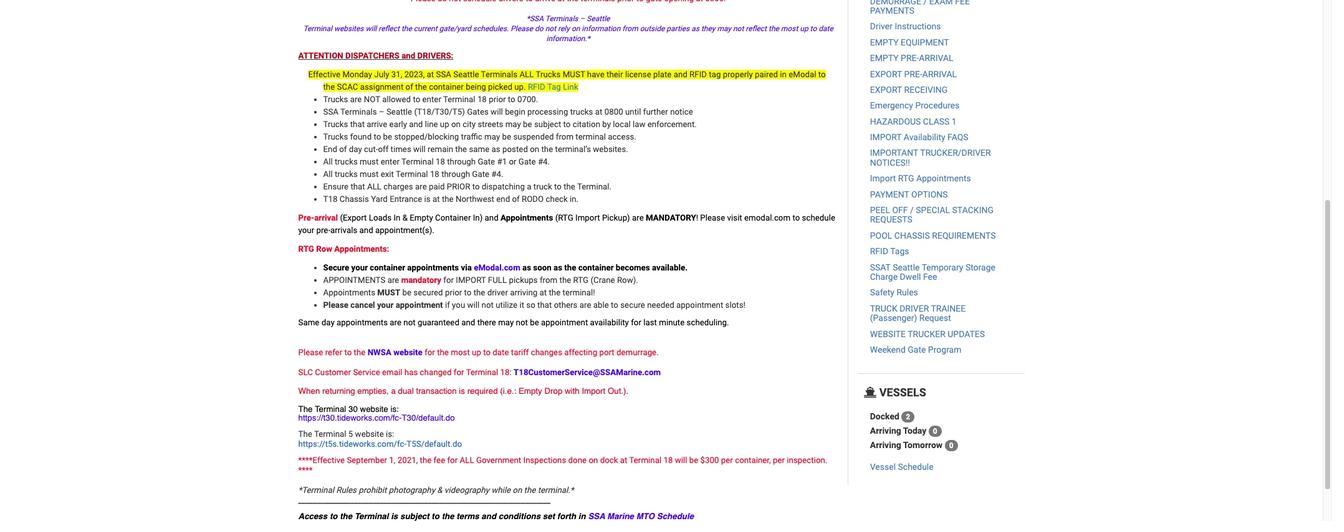 Task type: describe. For each thing, give the bounding box(es) containing it.
1 vertical spatial that
[[351, 182, 365, 191]]

0 horizontal spatial appointment
[[396, 301, 443, 310]]

for for 18:
[[454, 368, 464, 377]]

1 per from the left
[[721, 456, 733, 465]]

****
[[298, 466, 313, 475]]

important trucker/driver notices!! link
[[870, 148, 991, 168]]

day inside trucks are not allowed to enter terminal 18 prior to 0700. ssa terminals – seattle (t18/t30/t5) gates will begin processing trucks at 0800 until further notice trucks that arrive early and line up on city streets may be subject to citation by local law enforcement. trucks found to be stopped/blocking traffic may be suspended from terminal access. end of day cut-off times will remain the same as posted on the terminal's websites. all trucks must enter terminal 18 through gate #1 or gate #4. all trucks must exit terminal 18 through gate #4. ensure that all charges are paid prior to dispatching a truck to the terminal. t18 chassis yard entrance is at the northwest end of rodo check in.
[[349, 145, 362, 154]]

terminal up required
[[466, 368, 498, 377]]

to right refer
[[344, 348, 352, 357]]

gates
[[467, 107, 489, 117]]

ssat
[[870, 262, 891, 272]]

0 vertical spatial empty
[[410, 213, 433, 223]]

please inside *ssa terminals – seattle terminal websites will reflect the current gate/yard schedules. please do not rely on information from outside parties as they may not reflect the most up to date information.*
[[511, 24, 533, 33]]

rules inside demurrage / exam fee payments driver instructions empty equipment empty pre-arrival export pre-arrival export receiving emergency procedures hazardous class 1 import availability faqs important trucker/driver notices!! import rtg appointments payment options peel off / special stacking requests pool chassis requirements rfid tags ssat seattle temporary storage charge dwell fee safety rules truck driver trainee (passenger) request website trucker updates weekend gate program
[[897, 288, 918, 298]]

be up 'off'
[[383, 132, 392, 141]]

0 vertical spatial that
[[350, 120, 365, 129]]

seattle inside trucks are not allowed to enter terminal 18 prior to 0700. ssa terminals – seattle (t18/t30/t5) gates will begin processing trucks at 0800 until further notice trucks that arrive early and line up on city streets may be subject to citation by local law enforcement. trucks found to be stopped/blocking traffic may be suspended from terminal access. end of day cut-off times will remain the same as posted on the terminal's websites. all trucks must enter terminal 18 through gate #1 or gate #4. all trucks must exit terminal 18 through gate #4. ensure that all charges are paid prior to dispatching a truck to the terminal. t18 chassis yard entrance is at the northwest end of rodo check in.
[[386, 107, 412, 117]]

1 vertical spatial 0
[[949, 441, 953, 450]]

terminals inside *ssa terminals – seattle terminal websites will reflect the current gate/yard schedules. please do not rely on information from outside parties as they may not reflect the most up to date information.*
[[545, 14, 578, 23]]

is: for the terminal 30 website is:
[[390, 404, 399, 414]]

terminal inside ****effective september 1, 2021, the fee for all government inspections done on dock at terminal 18 will be $300 per container, per inspection. ****
[[629, 456, 661, 465]]

entrance
[[390, 194, 422, 204]]

and right in)
[[485, 213, 499, 223]]

same
[[469, 145, 490, 154]]

2 arriving from the top
[[870, 440, 901, 450]]

import for pre-arrival (export loads in & empty container in) and appointments (rtg import pickup) are mandatory ! please visit
[[575, 213, 600, 223]]

be down the so
[[530, 318, 539, 327]]

not inside secure your container appointments via emodal.com as soon as the container becomes available. appointments are mandatory for import full pickups from the rtg (crane row). appointments must be secured prior to the driver arriving at the terminal! please cancel your appointment if you will not utilize it so that others are able to secure needed appointment slots!
[[482, 301, 494, 310]]

2 per from the left
[[773, 456, 785, 465]]

1 export from the top
[[870, 69, 902, 79]]

not up nwsa website link
[[404, 318, 416, 327]]

0 horizontal spatial enter
[[381, 157, 400, 166]]

import inside secure your container appointments via emodal.com as soon as the container becomes available. appointments are mandatory for import full pickups from the rtg (crane row). appointments must be secured prior to the driver arriving at the terminal! please cancel your appointment if you will not utilize it so that others are able to secure needed appointment slots!
[[456, 276, 486, 285]]

gate inside demurrage / exam fee payments driver instructions empty equipment empty pre-arrival export pre-arrival export receiving emergency procedures hazardous class 1 import availability faqs important trucker/driver notices!! import rtg appointments payment options peel off / special stacking requests pool chassis requirements rfid tags ssat seattle temporary storage charge dwell fee safety rules truck driver trainee (passenger) request website trucker updates weekend gate program
[[908, 345, 926, 355]]

schedules.
[[473, 24, 509, 33]]

up inside *ssa terminals – seattle terminal websites will reflect the current gate/yard schedules. please do not rely on information from outside parties as they may not reflect the most up to date information.*
[[800, 24, 808, 33]]

ssa inside the effective monday july 31, 2023, at ssa seattle terminals all trucks must have their license plate and rfid tag properly paired in emodal to the scac assignment of the container being picked up.
[[436, 70, 451, 79]]

appointments inside secure your container appointments via emodal.com as soon as the container becomes available. appointments are mandatory for import full pickups from the rtg (crane row). appointments must be secured prior to the driver arriving at the terminal! please cancel your appointment if you will not utilize it so that others are able to secure needed appointment slots!
[[407, 263, 459, 272]]

to up northwest
[[472, 182, 480, 191]]

secure
[[323, 263, 349, 272]]

pickups
[[509, 276, 538, 285]]

0800
[[604, 107, 623, 117]]

1 horizontal spatial /
[[923, 0, 927, 6]]

2 export from the top
[[870, 85, 902, 95]]

for for government
[[447, 456, 458, 465]]

terminal down being
[[443, 95, 475, 104]]

dispatchers
[[345, 51, 399, 60]]

not down it
[[516, 318, 528, 327]]

gate/yard
[[439, 24, 471, 33]]

to inside *ssa terminals – seattle terminal websites will reflect the current gate/yard schedules. please do not rely on information from outside parties as they may not reflect the most up to date information.*
[[810, 24, 817, 33]]

pre-
[[298, 213, 314, 223]]

have
[[587, 70, 605, 79]]

from inside trucks are not allowed to enter terminal 18 prior to 0700. ssa terminals – seattle (t18/t30/t5) gates will begin processing trucks at 0800 until further notice trucks that arrive early and line up on city streets may be subject to citation by local law enforcement. trucks found to be stopped/blocking traffic may be suspended from terminal access. end of day cut-off times will remain the same as posted on the terminal's websites. all trucks must enter terminal 18 through gate #1 or gate #4. all trucks must exit terminal 18 through gate #4. ensure that all charges are paid prior to dispatching a truck to the terminal. t18 chassis yard entrance is at the northwest end of rodo check in.
[[556, 132, 574, 141]]

2 horizontal spatial container
[[578, 263, 614, 272]]

same
[[298, 318, 319, 327]]

terminals inside the effective monday july 31, 2023, at ssa seattle terminals all trucks must have their license plate and rfid tag properly paired in emodal to the scac assignment of the container being picked up.
[[481, 70, 517, 79]]

1 horizontal spatial is
[[459, 387, 465, 396]]

must inside the effective monday july 31, 2023, at ssa seattle terminals all trucks must have their license plate and rfid tag properly paired in emodal to the scac assignment of the container being picked up.
[[563, 70, 585, 79]]

may inside *ssa terminals – seattle terminal websites will reflect the current gate/yard schedules. please do not rely on information from outside parties as they may not reflect the most up to date information.*
[[717, 24, 731, 33]]

must inside secure your container appointments via emodal.com as soon as the container becomes available. appointments are mandatory for import full pickups from the rtg (crane row). appointments must be secured prior to the driver arriving at the terminal! please cancel your appointment if you will not utilize it so that others are able to secure needed appointment slots!
[[377, 288, 400, 297]]

appointments inside secure your container appointments via emodal.com as soon as the container becomes available. appointments are mandatory for import full pickups from the rtg (crane row). appointments must be secured prior to the driver arriving at the terminal! please cancel your appointment if you will not utilize it so that others are able to secure needed appointment slots!
[[323, 288, 375, 297]]

pre-arrival (export loads in & empty container in) and appointments (rtg import pickup) are mandatory ! please visit
[[298, 213, 742, 223]]

times
[[391, 145, 411, 154]]

to inside to schedule your pre-arrivals and appointment(s).
[[793, 213, 800, 223]]

dock
[[600, 456, 618, 465]]

will inside ****effective september 1, 2021, the fee for all government inspections done on dock at terminal 18 will be $300 per container, per inspection. ****
[[675, 456, 687, 465]]

on down suspended
[[530, 145, 539, 154]]

most inside *ssa terminals – seattle terminal websites will reflect the current gate/yard schedules. please do not rely on information from outside parties as they may not reflect the most up to date information.*
[[781, 24, 798, 33]]

websites.
[[593, 145, 628, 154]]

2 vertical spatial your
[[377, 301, 394, 310]]

and inside to schedule your pre-arrivals and appointment(s).
[[359, 226, 373, 235]]

websites
[[334, 24, 364, 33]]

peel off / special stacking requests link
[[870, 205, 994, 225]]

at inside the effective monday july 31, 2023, at ssa seattle terminals all trucks must have their license plate and rfid tag properly paired in emodal to the scac assignment of the container being picked up.
[[427, 70, 434, 79]]

to inside the effective monday july 31, 2023, at ssa seattle terminals all trucks must have their license plate and rfid tag properly paired in emodal to the scac assignment of the container being picked up.
[[818, 70, 826, 79]]

docked
[[870, 411, 899, 421]]

1 horizontal spatial your
[[351, 263, 368, 272]]

driver
[[487, 288, 508, 297]]

import availability faqs link
[[870, 132, 968, 142]]

1 vertical spatial pre-
[[904, 69, 922, 79]]

off
[[378, 145, 389, 154]]

on inside *terminal rules prohibit photography & videography while on the terminal.* ____________________________________________________________________
[[513, 486, 522, 495]]

1 vertical spatial trucks
[[335, 157, 358, 166]]

1 vertical spatial /
[[910, 205, 914, 215]]

rtg inside secure your container appointments via emodal.com as soon as the container becomes available. appointments are mandatory for import full pickups from the rtg (crane row). appointments must be secured prior to the driver arriving at the terminal! please cancel your appointment if you will not utilize it so that others are able to secure needed appointment slots!
[[573, 276, 589, 285]]

prior inside trucks are not allowed to enter terminal 18 prior to 0700. ssa terminals – seattle (t18/t30/t5) gates will begin processing trucks at 0800 until further notice trucks that arrive early and line up on city streets may be subject to citation by local law enforcement. trucks found to be stopped/blocking traffic may be suspended from terminal access. end of day cut-off times will remain the same as posted on the terminal's websites. all trucks must enter terminal 18 through gate #1 or gate #4. all trucks must exit terminal 18 through gate #4. ensure that all charges are paid prior to dispatching a truck to the terminal. t18 chassis yard entrance is at the northwest end of rodo check in.
[[489, 95, 506, 104]]

terminal's
[[555, 145, 591, 154]]

ssa inside trucks are not allowed to enter terminal 18 prior to 0700. ssa terminals – seattle (t18/t30/t5) gates will begin processing trucks at 0800 until further notice trucks that arrive early and line up on city streets may be subject to citation by local law enforcement. trucks found to be stopped/blocking traffic may be suspended from terminal access. end of day cut-off times will remain the same as posted on the terminal's websites. all trucks must enter terminal 18 through gate #1 or gate #4. all trucks must exit terminal 18 through gate #4. ensure that all charges are paid prior to dispatching a truck to the terminal. t18 chassis yard entrance is at the northwest end of rodo check in.
[[323, 107, 338, 117]]

check
[[546, 194, 568, 204]]

terminal inside *ssa terminals – seattle terminal websites will reflect the current gate/yard schedules. please do not rely on information from outside parties as they may not reflect the most up to date information.*
[[303, 24, 332, 33]]

as up pickups
[[522, 263, 531, 272]]

1 horizontal spatial enter
[[422, 95, 441, 104]]

appointment(s).
[[375, 226, 434, 235]]

guaranteed and
[[418, 318, 475, 327]]

slc customer service email has changed for terminal 18:
[[298, 368, 514, 377]]

appointments:
[[334, 244, 389, 254]]

chassis
[[340, 194, 369, 204]]

2 vertical spatial trucks
[[335, 170, 358, 179]]

customer
[[315, 368, 351, 377]]

to right able
[[611, 301, 618, 310]]

(export
[[340, 213, 367, 223]]

loads
[[369, 213, 392, 223]]

trucker/driver
[[920, 148, 991, 158]]

0 horizontal spatial a
[[391, 387, 396, 396]]

is: for the terminal 5 website is:
[[386, 430, 394, 439]]

terminal
[[576, 132, 606, 141]]

1 empty from the top
[[870, 37, 899, 47]]

from inside secure your container appointments via emodal.com as soon as the container becomes available. appointments are mandatory for import full pickups from the rtg (crane row). appointments must be secured prior to the driver arriving at the terminal! please cancel your appointment if you will not utilize it so that others are able to secure needed appointment slots!
[[540, 276, 557, 285]]

website for the terminal 30 website is:
[[360, 404, 388, 414]]

out.).
[[608, 387, 628, 396]]

until
[[625, 107, 641, 117]]

for for most
[[425, 348, 435, 357]]

2023,
[[404, 70, 425, 79]]

local
[[613, 120, 631, 129]]

emodal.com link
[[742, 213, 790, 223]]

instructions
[[895, 21, 941, 31]]

you
[[452, 301, 465, 310]]

emergency
[[870, 101, 913, 111]]

rules inside *terminal rules prohibit photography & videography while on the terminal.* ____________________________________________________________________
[[336, 486, 356, 495]]

important
[[870, 148, 918, 158]]

when returning empties, a dual transaction is required (i.e.: empty drop with import out.).
[[298, 387, 628, 396]]

remain
[[428, 145, 453, 154]]

and up 2023,
[[402, 51, 415, 60]]

will inside *ssa terminals – seattle terminal websites will reflect the current gate/yard schedules. please do not rely on information from outside parties as they may not reflect the most up to date information.*
[[366, 24, 377, 33]]

inspections
[[523, 456, 566, 465]]

to up "you"
[[464, 288, 471, 297]]

0 vertical spatial through
[[447, 157, 476, 166]]

appointments
[[323, 276, 385, 285]]

attention
[[298, 51, 343, 60]]

paired
[[755, 70, 778, 79]]

in
[[394, 213, 400, 223]]

& inside *terminal rules prohibit photography & videography while on the terminal.* ____________________________________________________________________
[[437, 486, 442, 495]]

of inside the effective monday july 31, 2023, at ssa seattle terminals all trucks must have their license plate and rfid tag properly paired in emodal to the scac assignment of the container being picked up.
[[406, 82, 413, 92]]

0 horizontal spatial rtg
[[298, 244, 314, 254]]

1 vertical spatial through
[[441, 170, 470, 179]]

on left city at the left top of page
[[451, 120, 461, 129]]

will up streets
[[491, 107, 503, 117]]

will inside secure your container appointments via emodal.com as soon as the container becomes available. appointments are mandatory for import full pickups from the rtg (crane row). appointments must be secured prior to the driver arriving at the terminal! please cancel your appointment if you will not utilize it so that others are able to secure needed appointment slots!
[[467, 301, 480, 310]]

1 horizontal spatial empty
[[519, 387, 542, 396]]

class
[[923, 116, 950, 126]]

photography
[[389, 486, 435, 495]]

not
[[364, 95, 380, 104]]

are up nwsa website link
[[390, 318, 401, 327]]

to right allowed
[[413, 95, 420, 104]]

to right subject
[[563, 120, 571, 129]]

1 vertical spatial rfid
[[528, 82, 545, 92]]

18 inside ****effective september 1, 2021, the fee for all government inspections done on dock at terminal 18 will be $300 per container, per inspection. ****
[[664, 456, 673, 465]]

are left "paid"
[[415, 182, 427, 191]]

being
[[466, 82, 486, 92]]

inspection.
[[787, 456, 827, 465]]

all inside the effective monday july 31, 2023, at ssa seattle terminals all trucks must have their license plate and rfid tag properly paired in emodal to the scac assignment of the container being picked up.
[[519, 70, 534, 79]]

exam
[[929, 0, 953, 6]]

needed
[[647, 301, 674, 310]]

2 horizontal spatial appointment
[[676, 301, 723, 310]]

1 vertical spatial appointments
[[337, 318, 388, 327]]

cut-
[[364, 145, 378, 154]]

2 vertical spatial up
[[472, 348, 481, 357]]

today
[[903, 426, 926, 436]]

at inside secure your container appointments via emodal.com as soon as the container becomes available. appointments are mandatory for import full pickups from the rtg (crane row). appointments must be secured prior to the driver arriving at the terminal! please cancel your appointment if you will not utilize it so that others are able to secure needed appointment slots!
[[540, 288, 547, 297]]

seattle inside demurrage / exam fee payments driver instructions empty equipment empty pre-arrival export pre-arrival export receiving emergency procedures hazardous class 1 import availability faqs important trucker/driver notices!! import rtg appointments payment options peel off / special stacking requests pool chassis requirements rfid tags ssat seattle temporary storage charge dwell fee safety rules truck driver trainee (passenger) request website trucker updates weekend gate program
[[893, 262, 920, 272]]

rtg row appointments:
[[298, 244, 389, 254]]

date inside *ssa terminals – seattle terminal websites will reflect the current gate/yard schedules. please do not rely on information from outside parties as they may not reflect the most up to date information.*
[[819, 24, 833, 33]]

to up check
[[554, 182, 562, 191]]

ship image
[[864, 387, 877, 399]]

for inside secure your container appointments via emodal.com as soon as the container becomes available. appointments are mandatory for import full pickups from the rtg (crane row). appointments must be secured prior to the driver arriving at the terminal! please cancel your appointment if you will not utilize it so that others are able to secure needed appointment slots!
[[443, 276, 454, 285]]

has
[[404, 368, 418, 377]]

driver
[[900, 303, 929, 313]]

northwest
[[456, 194, 494, 204]]

safety
[[870, 288, 894, 298]]

import inside demurrage / exam fee payments driver instructions empty equipment empty pre-arrival export pre-arrival export receiving emergency procedures hazardous class 1 import availability faqs important trucker/driver notices!! import rtg appointments payment options peel off / special stacking requests pool chassis requirements rfid tags ssat seattle temporary storage charge dwell fee safety rules truck driver trainee (passenger) request website trucker updates weekend gate program
[[870, 132, 902, 142]]

slc
[[298, 368, 313, 377]]

ssat seattle temporary storage charge dwell fee link
[[870, 262, 995, 282]]

transaction
[[416, 387, 457, 396]]

is inside trucks are not allowed to enter terminal 18 prior to 0700. ssa terminals – seattle (t18/t30/t5) gates will begin processing trucks at 0800 until further notice trucks that arrive early and line up on city streets may be subject to citation by local law enforcement. trucks found to be stopped/blocking traffic may be suspended from terminal access. end of day cut-off times will remain the same as posted on the terminal's websites. all trucks must enter terminal 18 through gate #1 or gate #4. all trucks must exit terminal 18 through gate #4. ensure that all charges are paid prior to dispatching a truck to the terminal. t18 chassis yard entrance is at the northwest end of rodo check in.
[[424, 194, 431, 204]]

information.*
[[546, 34, 590, 43]]

storage
[[965, 262, 995, 272]]

2 reflect from the left
[[746, 24, 767, 33]]

terminals inside trucks are not allowed to enter terminal 18 prior to 0700. ssa terminals – seattle (t18/t30/t5) gates will begin processing trucks at 0800 until further notice trucks that arrive early and line up on city streets may be subject to citation by local law enforcement. trucks found to be stopped/blocking traffic may be suspended from terminal access. end of day cut-off times will remain the same as posted on the terminal's websites. all trucks must enter terminal 18 through gate #1 or gate #4. all trucks must exit terminal 18 through gate #4. ensure that all charges are paid prior to dispatching a truck to the terminal. t18 chassis yard entrance is at the northwest end of rodo check in.
[[340, 107, 377, 117]]

18 down remain
[[436, 157, 445, 166]]

stopped/blocking
[[394, 132, 459, 141]]

charge
[[870, 272, 898, 282]]

empty equipment link
[[870, 37, 949, 47]]

0 vertical spatial pre-
[[901, 53, 919, 63]]

website trucker updates link
[[870, 329, 985, 339]]

the inside *terminal rules prohibit photography & videography while on the terminal.* ____________________________________________________________________
[[524, 486, 536, 495]]

1 horizontal spatial appointments
[[501, 213, 553, 223]]

https://t5s.tideworks.com/fc-t5s/default.do link
[[298, 440, 462, 449]]

1 all from the top
[[323, 157, 333, 166]]

fee
[[955, 0, 970, 6]]

charges
[[384, 182, 413, 191]]

at down "paid"
[[433, 194, 440, 204]]

utilize
[[496, 301, 517, 310]]

to down the there
[[483, 348, 491, 357]]

for left last
[[631, 318, 641, 327]]

becomes
[[616, 263, 650, 272]]

visit
[[727, 213, 742, 223]]

18 up "paid"
[[430, 170, 439, 179]]

seattle inside the effective monday july 31, 2023, at ssa seattle terminals all trucks must have their license plate and rfid tag properly paired in emodal to the scac assignment of the container being picked up.
[[453, 70, 479, 79]]

please right !
[[700, 213, 725, 223]]

early
[[389, 120, 407, 129]]

minute
[[659, 318, 685, 327]]

to up begin
[[508, 95, 515, 104]]

effective monday july 31, 2023, at ssa seattle terminals all trucks must have their license plate and rfid tag properly paired in emodal to the scac assignment of the container being picked up.
[[308, 70, 826, 92]]

emodal.com
[[474, 263, 520, 272]]

1 arriving from the top
[[870, 426, 901, 436]]

scheduling.
[[687, 318, 729, 327]]

secure
[[620, 301, 645, 310]]

port
[[599, 348, 614, 357]]

31,
[[391, 70, 402, 79]]

by
[[602, 120, 611, 129]]

2 all from the top
[[323, 170, 333, 179]]



Task type: locate. For each thing, give the bounding box(es) containing it.
fee
[[923, 272, 937, 282]]

is: inside 'the terminal 5 website is: https://t5s.tideworks.com/fc-t5s/default.do'
[[386, 430, 394, 439]]

are down terminal!
[[580, 301, 591, 310]]

website for the terminal 5 website is:
[[355, 430, 384, 439]]

import up important
[[870, 132, 902, 142]]

& up ____________________________________________________________________
[[437, 486, 442, 495]]

1 vertical spatial is
[[459, 387, 465, 396]]

must
[[563, 70, 585, 79], [377, 288, 400, 297]]

0 horizontal spatial appointments
[[323, 288, 375, 297]]

dual
[[398, 387, 414, 396]]

are left 'mandatory'
[[387, 276, 399, 285]]

0 vertical spatial is
[[424, 194, 431, 204]]

trucks up ensure
[[335, 170, 358, 179]]

2 must from the top
[[360, 170, 379, 179]]

0 horizontal spatial of
[[339, 145, 347, 154]]

0 horizontal spatial &
[[402, 213, 408, 223]]

0 right tomorrow
[[949, 441, 953, 450]]

appointments down 'rodo'
[[501, 213, 553, 223]]

up inside trucks are not allowed to enter terminal 18 prior to 0700. ssa terminals – seattle (t18/t30/t5) gates will begin processing trucks at 0800 until further notice trucks that arrive early and line up on city streets may be subject to citation by local law enforcement. trucks found to be stopped/blocking traffic may be suspended from terminal access. end of day cut-off times will remain the same as posted on the terminal's websites. all trucks must enter terminal 18 through gate #1 or gate #4. all trucks must exit terminal 18 through gate #4. ensure that all charges are paid prior to dispatching a truck to the terminal. t18 chassis yard entrance is at the northwest end of rodo check in.
[[440, 120, 449, 129]]

the inside the terminal 30 website is: https://t30.tideworks.com/fc-t30/default.do
[[298, 404, 313, 414]]

$300
[[700, 456, 719, 465]]

18 up "gates"
[[477, 95, 487, 104]]

trucks
[[570, 107, 593, 117], [335, 157, 358, 166], [335, 170, 358, 179]]

not down driver
[[482, 301, 494, 310]]

city
[[463, 120, 476, 129]]

rfid left tag
[[689, 70, 707, 79]]

nwsa website link
[[368, 348, 423, 357]]

as up #1
[[492, 145, 500, 154]]

1 vertical spatial most
[[451, 348, 470, 357]]

empty down driver
[[870, 37, 899, 47]]

seattle inside *ssa terminals – seattle terminal websites will reflect the current gate/yard schedules. please do not rely on information from outside parties as they may not reflect the most up to date information.*
[[587, 14, 610, 23]]

1 vertical spatial must
[[360, 170, 379, 179]]

0 vertical spatial ssa
[[436, 70, 451, 79]]

arrival
[[314, 213, 338, 223]]

for inside ****effective september 1, 2021, the fee for all government inspections done on dock at terminal 18 will be $300 per container, per inspection. ****
[[447, 456, 458, 465]]

be inside ****effective september 1, 2021, the fee for all government inspections done on dock at terminal 18 will be $300 per container, per inspection. ****
[[689, 456, 698, 465]]

availability
[[590, 318, 629, 327]]

drivers:
[[417, 51, 453, 60]]

may
[[717, 24, 731, 33], [505, 120, 521, 129], [484, 132, 500, 141], [498, 318, 514, 327]]

properly
[[723, 70, 753, 79]]

will
[[366, 24, 377, 33], [491, 107, 503, 117], [413, 145, 426, 154], [467, 301, 480, 310], [675, 456, 687, 465]]

hazardous class 1 link
[[870, 116, 957, 126]]

____________________________________________________________________
[[298, 496, 550, 505]]

terminal down returning
[[315, 404, 346, 414]]

1 vertical spatial enter
[[381, 157, 400, 166]]

appointment down secured
[[396, 301, 443, 310]]

0 vertical spatial #4.
[[538, 157, 550, 166]]

when
[[298, 387, 320, 396]]

must down appointments
[[377, 288, 400, 297]]

notice
[[670, 107, 693, 117]]

1 horizontal spatial up
[[472, 348, 481, 357]]

as inside *ssa terminals – seattle terminal websites will reflect the current gate/yard schedules. please do not rely on information from outside parties as they may not reflect the most up to date information.*
[[691, 24, 699, 33]]

on inside ****effective september 1, 2021, the fee for all government inspections done on dock at terminal 18 will be $300 per container, per inspection. ****
[[589, 456, 598, 465]]

procedures
[[915, 101, 960, 111]]

is: up https://t5s.tideworks.com/fc-t5s/default.do link
[[386, 430, 394, 439]]

0 horizontal spatial terminals
[[340, 107, 377, 117]]

2 vertical spatial rfid
[[870, 246, 888, 256]]

demurrage / exam fee payments driver instructions empty equipment empty pre-arrival export pre-arrival export receiving emergency procedures hazardous class 1 import availability faqs important trucker/driver notices!! import rtg appointments payment options peel off / special stacking requests pool chassis requirements rfid tags ssat seattle temporary storage charge dwell fee safety rules truck driver trainee (passenger) request website trucker updates weekend gate program
[[870, 0, 996, 355]]

prior inside secure your container appointments via emodal.com as soon as the container becomes available. appointments are mandatory for import full pickups from the rtg (crane row). appointments must be secured prior to the driver arriving at the terminal! please cancel your appointment if you will not utilize it so that others are able to secure needed appointment slots!
[[445, 288, 462, 297]]

0 vertical spatial import
[[870, 132, 902, 142]]

0 vertical spatial rtg
[[898, 173, 914, 183]]

that up chassis
[[351, 182, 365, 191]]

0 vertical spatial website
[[393, 348, 423, 357]]

terminal.
[[577, 182, 612, 191]]

0 vertical spatial /
[[923, 0, 927, 6]]

1 horizontal spatial rules
[[897, 288, 918, 298]]

may down utilize
[[498, 318, 514, 327]]

terminal!
[[563, 288, 595, 297]]

for right fee
[[447, 456, 458, 465]]

1 vertical spatial empty
[[870, 53, 899, 63]]

all up the up.
[[519, 70, 534, 79]]

reflect up attention dispatchers and drivers:
[[379, 24, 400, 33]]

not right they
[[733, 24, 744, 33]]

1 vertical spatial –
[[379, 107, 384, 117]]

seattle up early
[[386, 107, 412, 117]]

0 vertical spatial export
[[870, 69, 902, 79]]

2 the from the top
[[298, 430, 312, 439]]

0 horizontal spatial 0
[[933, 427, 937, 436]]

that
[[350, 120, 365, 129], [351, 182, 365, 191], [537, 301, 552, 310]]

outside
[[640, 24, 665, 33]]

terminal inside the terminal 30 website is: https://t30.tideworks.com/fc-t30/default.do
[[315, 404, 346, 414]]

the up ****effective
[[298, 430, 312, 439]]

2 horizontal spatial rtg
[[898, 173, 914, 183]]

1 vertical spatial appointments
[[501, 213, 553, 223]]

1 vertical spatial arriving
[[870, 440, 901, 450]]

the
[[298, 404, 313, 414], [298, 430, 312, 439]]

a inside trucks are not allowed to enter terminal 18 prior to 0700. ssa terminals – seattle (t18/t30/t5) gates will begin processing trucks at 0800 until further notice trucks that arrive early and line up on city streets may be subject to citation by local law enforcement. trucks found to be stopped/blocking traffic may be suspended from terminal access. end of day cut-off times will remain the same as posted on the terminal's websites. all trucks must enter terminal 18 through gate #1 or gate #4. all trucks must exit terminal 18 through gate #4. ensure that all charges are paid prior to dispatching a truck to the terminal. t18 chassis yard entrance is at the northwest end of rodo check in.
[[527, 182, 531, 191]]

to up emodal
[[810, 24, 817, 33]]

so
[[526, 301, 535, 310]]

driver
[[870, 21, 893, 31]]

from down soon
[[540, 276, 557, 285]]

service
[[353, 368, 380, 377]]

0 horizontal spatial is
[[424, 194, 431, 204]]

0 horizontal spatial most
[[451, 348, 470, 357]]

enter up exit
[[381, 157, 400, 166]]

will down stopped/blocking
[[413, 145, 426, 154]]

1 horizontal spatial import
[[870, 132, 902, 142]]

t18customerservice@ssamarine.com
[[514, 368, 661, 377]]

1 vertical spatial from
[[556, 132, 574, 141]]

are down scac
[[350, 95, 362, 104]]

that inside secure your container appointments via emodal.com as soon as the container becomes available. appointments are mandatory for import full pickups from the rtg (crane row). appointments must be secured prior to the driver arriving at the terminal! please cancel your appointment if you will not utilize it so that others are able to secure needed appointment slots!
[[537, 301, 552, 310]]

the for the terminal 5 website is: https://t5s.tideworks.com/fc-t5s/default.do
[[298, 430, 312, 439]]

rfid tag link link
[[528, 82, 578, 92]]

1 horizontal spatial must
[[563, 70, 585, 79]]

0700.
[[517, 95, 538, 104]]

a up 'rodo'
[[527, 182, 531, 191]]

1 horizontal spatial 0
[[949, 441, 953, 450]]

citation
[[573, 120, 600, 129]]

t30/default.do
[[402, 413, 455, 423]]

picked
[[488, 82, 512, 92]]

per right container,
[[773, 456, 785, 465]]

with
[[565, 387, 580, 396]]

container
[[429, 82, 464, 92], [370, 263, 405, 272], [578, 263, 614, 272]]

cancel
[[351, 301, 375, 310]]

0 horizontal spatial per
[[721, 456, 733, 465]]

up up emodal
[[800, 24, 808, 33]]

assignment
[[360, 82, 403, 92]]

18:
[[500, 368, 512, 377]]

terminal
[[303, 24, 332, 33], [443, 95, 475, 104], [401, 157, 434, 166], [396, 170, 428, 179], [466, 368, 498, 377], [315, 404, 346, 414], [314, 430, 346, 439], [629, 456, 661, 465]]

export up export receiving link
[[870, 69, 902, 79]]

1 vertical spatial empty
[[519, 387, 542, 396]]

import inside demurrage / exam fee payments driver instructions empty equipment empty pre-arrival export pre-arrival export receiving emergency procedures hazardous class 1 import availability faqs important trucker/driver notices!! import rtg appointments payment options peel off / special stacking requests pool chassis requirements rfid tags ssat seattle temporary storage charge dwell fee safety rules truck driver trainee (passenger) request website trucker updates weekend gate program
[[870, 173, 896, 183]]

their
[[607, 70, 623, 79]]

be up suspended
[[523, 120, 532, 129]]

1 vertical spatial website
[[360, 404, 388, 414]]

trainee
[[931, 303, 966, 313]]

arrival up receiving
[[922, 69, 957, 79]]

export pre-arrival link
[[870, 69, 957, 79]]

terminal inside 'the terminal 5 website is: https://t5s.tideworks.com/fc-t5s/default.do'
[[314, 430, 346, 439]]

date left tariff
[[493, 348, 509, 357]]

0 vertical spatial terminals
[[545, 14, 578, 23]]

container inside the effective monday july 31, 2023, at ssa seattle terminals all trucks must have their license plate and rfid tag properly paired in emodal to the scac assignment of the container being picked up.
[[429, 82, 464, 92]]

will right "you"
[[467, 301, 480, 310]]

the for the terminal 30 website is: https://t30.tideworks.com/fc-t30/default.do
[[298, 404, 313, 414]]

t18customerservice@ssamarine.com link
[[514, 368, 661, 377]]

terminal up charges
[[396, 170, 428, 179]]

terminal.*
[[538, 486, 574, 495]]

be left the $300
[[689, 456, 698, 465]]

is
[[424, 194, 431, 204], [459, 387, 465, 396]]

1 vertical spatial arrival
[[922, 69, 957, 79]]

0 vertical spatial all
[[519, 70, 534, 79]]

1 horizontal spatial appointment
[[541, 318, 588, 327]]

1 vertical spatial a
[[391, 387, 396, 396]]

1 vertical spatial #4.
[[491, 170, 503, 179]]

be inside secure your container appointments via emodal.com as soon as the container becomes available. appointments are mandatory for import full pickups from the rtg (crane row). appointments must be secured prior to the driver arriving at the terminal! please cancel your appointment if you will not utilize it so that others are able to secure needed appointment slots!
[[402, 288, 411, 297]]

videography
[[444, 486, 489, 495]]

0 vertical spatial arrival
[[919, 53, 953, 63]]

1 vertical spatial rules
[[336, 486, 356, 495]]

on right rely
[[572, 24, 580, 33]]

– up arrive
[[379, 107, 384, 117]]

0 up tomorrow
[[933, 427, 937, 436]]

most up the in
[[781, 24, 798, 33]]

all inside ****effective september 1, 2021, the fee for all government inspections done on dock at terminal 18 will be $300 per container, per inspection. ****
[[460, 456, 474, 465]]

please inside secure your container appointments via emodal.com as soon as the container becomes available. appointments are mandatory for import full pickups from the rtg (crane row). appointments must be secured prior to the driver arriving at the terminal! please cancel your appointment if you will not utilize it so that others are able to secure needed appointment slots!
[[323, 301, 348, 310]]

2 vertical spatial rtg
[[573, 276, 589, 285]]

rfid up ssat
[[870, 246, 888, 256]]

license
[[625, 70, 651, 79]]

1 horizontal spatial prior
[[489, 95, 506, 104]]

1 vertical spatial must
[[377, 288, 400, 297]]

1 vertical spatial rtg
[[298, 244, 314, 254]]

appointments inside demurrage / exam fee payments driver instructions empty equipment empty pre-arrival export pre-arrival export receiving emergency procedures hazardous class 1 import availability faqs important trucker/driver notices!! import rtg appointments payment options peel off / special stacking requests pool chassis requirements rfid tags ssat seattle temporary storage charge dwell fee safety rules truck driver trainee (passenger) request website trucker updates weekend gate program
[[916, 173, 971, 183]]

for up the when returning empties, a dual transaction is required (i.e.: empty drop with import out.).
[[454, 368, 464, 377]]

at right 2023,
[[427, 70, 434, 79]]

through down 'same'
[[447, 157, 476, 166]]

from
[[622, 24, 638, 33], [556, 132, 574, 141], [540, 276, 557, 285]]

import down the "t18customerservice@ssamarine.com"
[[582, 387, 605, 396]]

not right "do"
[[545, 24, 556, 33]]

rodo
[[522, 194, 544, 204]]

appointments down cancel
[[337, 318, 388, 327]]

rfid inside the effective monday july 31, 2023, at ssa seattle terminals all trucks must have their license plate and rfid tag properly paired in emodal to the scac assignment of the container being picked up.
[[689, 70, 707, 79]]

– inside *ssa terminals – seattle terminal websites will reflect the current gate/yard schedules. please do not rely on information from outside parties as they may not reflect the most up to date information.*
[[580, 14, 585, 23]]

2 vertical spatial terminals
[[340, 107, 377, 117]]

1 vertical spatial date
[[493, 348, 509, 357]]

from inside *ssa terminals – seattle terminal websites will reflect the current gate/yard schedules. please do not rely on information from outside parties as they may not reflect the most up to date information.*
[[622, 24, 638, 33]]

1 horizontal spatial per
[[773, 456, 785, 465]]

terminal up attention
[[303, 24, 332, 33]]

tags
[[890, 246, 909, 256]]

all right fee
[[460, 456, 474, 465]]

2 empty from the top
[[870, 53, 899, 63]]

as inside trucks are not allowed to enter terminal 18 prior to 0700. ssa terminals – seattle (t18/t30/t5) gates will begin processing trucks at 0800 until further notice trucks that arrive early and line up on city streets may be subject to citation by local law enforcement. trucks found to be stopped/blocking traffic may be suspended from terminal access. end of day cut-off times will remain the same as posted on the terminal's websites. all trucks must enter terminal 18 through gate #1 or gate #4. all trucks must exit terminal 18 through gate #4. ensure that all charges are paid prior to dispatching a truck to the terminal. t18 chassis yard entrance is at the northwest end of rodo check in.
[[492, 145, 500, 154]]

0 vertical spatial up
[[800, 24, 808, 33]]

container up (t18/t30/t5)
[[429, 82, 464, 92]]

appointments down appointments
[[323, 288, 375, 297]]

if
[[445, 301, 450, 310]]

the terminal 30 website is: https://t30.tideworks.com/fc-t30/default.do
[[298, 404, 455, 423]]

0 horizontal spatial date
[[493, 348, 509, 357]]

is: inside the terminal 30 website is: https://t30.tideworks.com/fc-t30/default.do
[[390, 404, 399, 414]]

2 horizontal spatial all
[[519, 70, 534, 79]]

2 horizontal spatial of
[[512, 194, 520, 204]]

terminals down not
[[340, 107, 377, 117]]

2 vertical spatial import
[[582, 387, 605, 396]]

and inside trucks are not allowed to enter terminal 18 prior to 0700. ssa terminals – seattle (t18/t30/t5) gates will begin processing trucks at 0800 until further notice trucks that arrive early and line up on city streets may be subject to citation by local law enforcement. trucks found to be stopped/blocking traffic may be suspended from terminal access. end of day cut-off times will remain the same as posted on the terminal's websites. all trucks must enter terminal 18 through gate #1 or gate #4. all trucks must exit terminal 18 through gate #4. ensure that all charges are paid prior to dispatching a truck to the terminal. t18 chassis yard entrance is at the northwest end of rodo check in.
[[409, 120, 423, 129]]

1 vertical spatial export
[[870, 85, 902, 95]]

yard
[[371, 194, 388, 204]]

rules
[[897, 288, 918, 298], [336, 486, 356, 495]]

0 vertical spatial trucks
[[570, 107, 593, 117]]

0 horizontal spatial empty
[[410, 213, 433, 223]]

schedule
[[802, 213, 835, 223]]

18
[[477, 95, 487, 104], [436, 157, 445, 166], [430, 170, 439, 179], [664, 456, 673, 465]]

and inside the effective monday july 31, 2023, at ssa seattle terminals all trucks must have their license plate and rfid tag properly paired in emodal to the scac assignment of the container being picked up.
[[674, 70, 687, 79]]

email
[[382, 368, 402, 377]]

container down appointments:
[[370, 263, 405, 272]]

1 horizontal spatial terminals
[[481, 70, 517, 79]]

must
[[360, 157, 379, 166], [360, 170, 379, 179]]

subject
[[534, 120, 561, 129]]

from up terminal's
[[556, 132, 574, 141]]

/ left exam
[[923, 0, 927, 6]]

empty down empty equipment link
[[870, 53, 899, 63]]

1 horizontal spatial rfid
[[689, 70, 707, 79]]

rtg
[[898, 173, 914, 183], [298, 244, 314, 254], [573, 276, 589, 285]]

trucks
[[536, 70, 561, 79], [323, 95, 348, 104], [323, 120, 348, 129], [323, 132, 348, 141]]

for up changed at bottom
[[425, 348, 435, 357]]

1 horizontal spatial reflect
[[746, 24, 767, 33]]

0 vertical spatial empty
[[870, 37, 899, 47]]

website inside the terminal 30 website is: https://t30.tideworks.com/fc-t30/default.do
[[360, 404, 388, 414]]

0 horizontal spatial prior
[[445, 288, 462, 297]]

terminal left 5
[[314, 430, 346, 439]]

trucks up citation at the left of page
[[570, 107, 593, 117]]

be
[[523, 120, 532, 129], [383, 132, 392, 141], [502, 132, 511, 141], [402, 288, 411, 297], [530, 318, 539, 327], [689, 456, 698, 465]]

rfid inside demurrage / exam fee payments driver instructions empty equipment empty pre-arrival export pre-arrival export receiving emergency procedures hazardous class 1 import availability faqs important trucker/driver notices!! import rtg appointments payment options peel off / special stacking requests pool chassis requirements rfid tags ssat seattle temporary storage charge dwell fee safety rules truck driver trainee (passenger) request website trucker updates weekend gate program
[[870, 246, 888, 256]]

import for when returning empties, a dual transaction is required (i.e.: empty drop with import out.).
[[582, 387, 605, 396]]

0 vertical spatial &
[[402, 213, 408, 223]]

website up slc customer service email has changed for terminal 18: at the bottom left
[[393, 348, 423, 357]]

tomorrow
[[903, 440, 943, 450]]

to down arrive
[[374, 132, 381, 141]]

1 horizontal spatial #4.
[[538, 157, 550, 166]]

1 reflect from the left
[[379, 24, 400, 33]]

refer
[[325, 348, 342, 357]]

import
[[870, 132, 902, 142], [456, 276, 486, 285]]

up
[[800, 24, 808, 33], [440, 120, 449, 129], [472, 348, 481, 357]]

rules down dwell
[[897, 288, 918, 298]]

as right soon
[[554, 263, 562, 272]]

it
[[520, 301, 524, 310]]

driver instructions link
[[870, 21, 941, 31]]

0 horizontal spatial container
[[370, 263, 405, 272]]

enter up (t18/t30/t5)
[[422, 95, 441, 104]]

in.
[[570, 194, 579, 204]]

0 vertical spatial –
[[580, 14, 585, 23]]

rfid tag link
[[528, 82, 578, 92]]

0 horizontal spatial #4.
[[491, 170, 503, 179]]

full
[[488, 276, 507, 285]]

0 vertical spatial appointments
[[407, 263, 459, 272]]

1 horizontal spatial date
[[819, 24, 833, 33]]

to right emodal
[[818, 70, 826, 79]]

may down streets
[[484, 132, 500, 141]]

1 vertical spatial all
[[367, 182, 382, 191]]

rtg up terminal!
[[573, 276, 589, 285]]

0 vertical spatial date
[[819, 24, 833, 33]]

off
[[892, 205, 908, 215]]

up down the there
[[472, 348, 481, 357]]

all down end
[[323, 157, 333, 166]]

demurrage.
[[616, 348, 659, 357]]

your inside to schedule your pre-arrivals and appointment(s).
[[298, 226, 314, 235]]

0 vertical spatial is:
[[390, 404, 399, 414]]

0 vertical spatial most
[[781, 24, 798, 33]]

be up the posted
[[502, 132, 511, 141]]

rtg inside demurrage / exam fee payments driver instructions empty equipment empty pre-arrival export pre-arrival export receiving emergency procedures hazardous class 1 import availability faqs important trucker/driver notices!! import rtg appointments payment options peel off / special stacking requests pool chassis requirements rfid tags ssat seattle temporary storage charge dwell fee safety rules truck driver trainee (passenger) request website trucker updates weekend gate program
[[898, 173, 914, 183]]

must down cut-
[[360, 157, 379, 166]]

2 horizontal spatial your
[[377, 301, 394, 310]]

container
[[435, 213, 471, 223]]

0 horizontal spatial must
[[377, 288, 400, 297]]

all inside trucks are not allowed to enter terminal 18 prior to 0700. ssa terminals – seattle (t18/t30/t5) gates will begin processing trucks at 0800 until further notice trucks that arrive early and line up on city streets may be subject to citation by local law enforcement. trucks found to be stopped/blocking traffic may be suspended from terminal access. end of day cut-off times will remain the same as posted on the terminal's websites. all trucks must enter terminal 18 through gate #1 or gate #4. all trucks must exit terminal 18 through gate #4. ensure that all charges are paid prior to dispatching a truck to the terminal. t18 chassis yard entrance is at the northwest end of rodo check in.
[[367, 182, 382, 191]]

2 horizontal spatial appointments
[[916, 173, 971, 183]]

website inside 'the terminal 5 website is: https://t5s.tideworks.com/fc-t5s/default.do'
[[355, 430, 384, 439]]

1 the from the top
[[298, 404, 313, 414]]

at inside ****effective september 1, 2021, the fee for all government inspections done on dock at terminal 18 will be $300 per container, per inspection. ****
[[620, 456, 627, 465]]

1 vertical spatial &
[[437, 486, 442, 495]]

all up ensure
[[323, 170, 333, 179]]

will left the $300
[[675, 456, 687, 465]]

0 horizontal spatial day
[[321, 318, 335, 327]]

please left cancel
[[323, 301, 348, 310]]

date
[[819, 24, 833, 33], [493, 348, 509, 357]]

monday
[[342, 70, 372, 79]]

(t18/t30/t5)
[[414, 107, 465, 117]]

law
[[633, 120, 645, 129]]

trucks inside the effective monday july 31, 2023, at ssa seattle terminals all trucks must have their license plate and rfid tag properly paired in emodal to the scac assignment of the container being picked up.
[[536, 70, 561, 79]]

0 horizontal spatial ssa
[[323, 107, 338, 117]]

terminal down the "times"
[[401, 157, 434, 166]]

****effective
[[298, 456, 345, 465]]

are right the pickup)
[[632, 213, 644, 223]]

1 horizontal spatial day
[[349, 145, 362, 154]]

1 vertical spatial prior
[[445, 288, 462, 297]]

seattle up being
[[453, 70, 479, 79]]

1 horizontal spatial container
[[429, 82, 464, 92]]

1 horizontal spatial ssa
[[436, 70, 451, 79]]

others
[[554, 301, 577, 310]]

0 vertical spatial rfid
[[689, 70, 707, 79]]

1 must from the top
[[360, 157, 379, 166]]

will right websites
[[366, 24, 377, 33]]

& right "in"
[[402, 213, 408, 223]]

on inside *ssa terminals – seattle terminal websites will reflect the current gate/yard schedules. please do not rely on information from outside parties as they may not reflect the most up to date information.*
[[572, 24, 580, 33]]

please up slc
[[298, 348, 323, 357]]

– inside trucks are not allowed to enter terminal 18 prior to 0700. ssa terminals – seattle (t18/t30/t5) gates will begin processing trucks at 0800 until further notice trucks that arrive early and line up on city streets may be subject to citation by local law enforcement. trucks found to be stopped/blocking traffic may be suspended from terminal access. end of day cut-off times will remain the same as posted on the terminal's websites. all trucks must enter terminal 18 through gate #1 or gate #4. all trucks must exit terminal 18 through gate #4. ensure that all charges are paid prior to dispatching a truck to the terminal. t18 chassis yard entrance is at the northwest end of rodo check in.
[[379, 107, 384, 117]]

0 horizontal spatial rfid
[[528, 82, 545, 92]]

posted
[[502, 145, 528, 154]]

terminals up picked
[[481, 70, 517, 79]]

may down begin
[[505, 120, 521, 129]]

streets
[[478, 120, 503, 129]]

https://t30.tideworks.com/fc-t30/default.do link
[[298, 413, 455, 423]]

while
[[491, 486, 511, 495]]

1 horizontal spatial a
[[527, 182, 531, 191]]

the inside ****effective september 1, 2021, the fee for all government inspections done on dock at terminal 18 will be $300 per container, per inspection. ****
[[420, 456, 432, 465]]

at up by
[[595, 107, 602, 117]]

vessels
[[877, 386, 926, 399]]

0 vertical spatial from
[[622, 24, 638, 33]]

the inside 'the terminal 5 website is: https://t5s.tideworks.com/fc-t5s/default.do'
[[298, 430, 312, 439]]

truck
[[533, 182, 552, 191]]

import down the in.
[[575, 213, 600, 223]]

the down when
[[298, 404, 313, 414]]

ssa down scac
[[323, 107, 338, 117]]

appointment down others
[[541, 318, 588, 327]]

changed
[[420, 368, 452, 377]]

0 vertical spatial arriving
[[870, 426, 901, 436]]

found
[[350, 132, 372, 141]]

2 vertical spatial from
[[540, 276, 557, 285]]

#4. down #1
[[491, 170, 503, 179]]

1 vertical spatial day
[[321, 318, 335, 327]]

0 vertical spatial must
[[360, 157, 379, 166]]



Task type: vqa. For each thing, say whether or not it's contained in the screenshot.
from inside the Trucks are NOT allowed to enter Terminal 18 prior to 0700. SSA Terminals – Seattle (T18/T30/T5) Gates will begin processing trucks at 0800 until further notice Trucks that arrive early and line up on city streets may be subject to citation by local law enforcement. Trucks found to be stopped/blocking traffic may be suspended from terminal access. End of day cut-off times will remain the same as posted on the terminal's websites. All trucks must enter Terminal 18 through Gate #1 or Gate #4. All trucks must exit Terminal 18 through Gate #4. Ensure that ALL charges are paid PRIOR to dispatching a truck to the Terminal. T18 Chassis Yard Entrance is at the Northwest end of RODO check in.
yes



